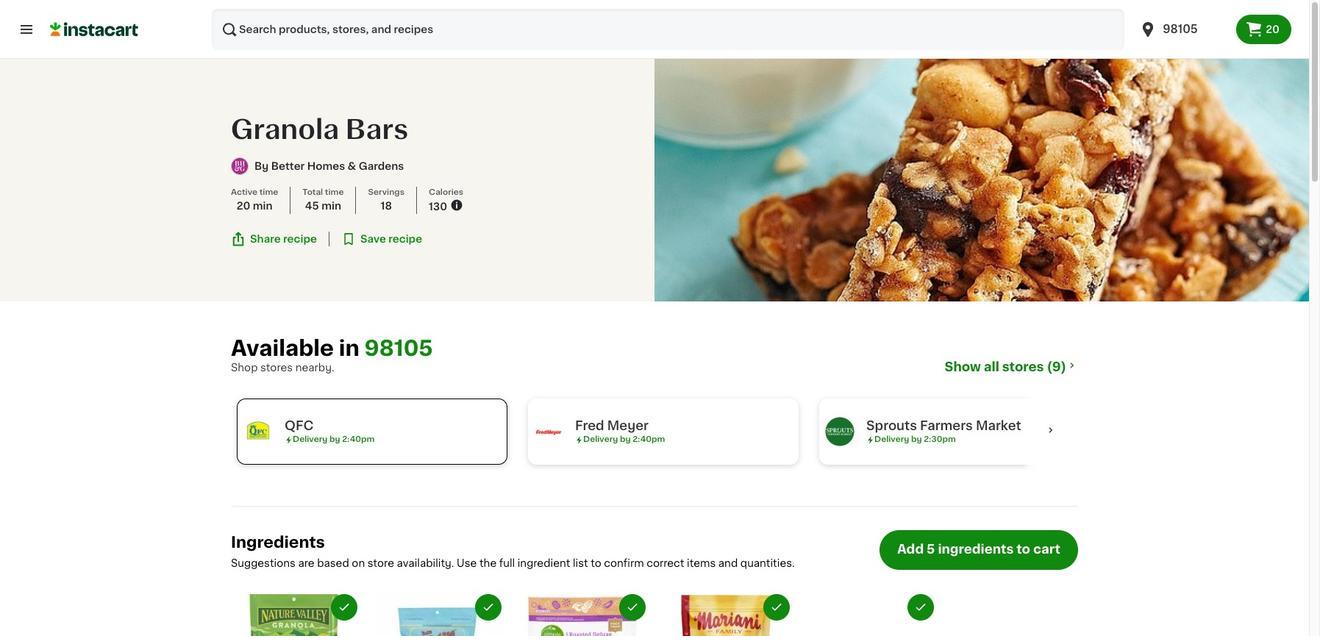 Task type: locate. For each thing, give the bounding box(es) containing it.
1 horizontal spatial delivery
[[583, 435, 618, 444]]

unselect item image down based
[[338, 601, 351, 614]]

farmers
[[920, 420, 973, 432]]

Search field
[[212, 9, 1125, 50]]

min
[[253, 201, 273, 211], [322, 201, 341, 211]]

suggestions are based on store availability. use the full ingredient list to confirm correct items and quantities.
[[231, 558, 795, 568]]

1 98105 button from the left
[[1131, 9, 1237, 50]]

recipe inside button
[[389, 234, 422, 244]]

1 horizontal spatial by
[[620, 435, 631, 444]]

20
[[1266, 24, 1280, 35], [237, 201, 250, 211]]

0 horizontal spatial recipe
[[283, 234, 317, 244]]

time inside total time 45 min
[[325, 188, 344, 196]]

2 horizontal spatial by
[[911, 435, 922, 444]]

show all stores (9) button
[[945, 359, 1078, 375]]

to
[[1017, 544, 1031, 555], [591, 558, 601, 568]]

sprouts farmers market image
[[825, 417, 855, 446]]

delivery by 2:40pm for qfc
[[293, 435, 375, 444]]

3 unselect item image from the left
[[770, 601, 783, 614]]

0 horizontal spatial by
[[329, 435, 340, 444]]

based
[[317, 558, 349, 568]]

1 unselect item image from the left
[[482, 601, 495, 614]]

2 time from the left
[[325, 188, 344, 196]]

1 horizontal spatial to
[[1017, 544, 1031, 555]]

confirm
[[604, 558, 644, 568]]

1 time from the left
[[259, 188, 278, 196]]

20 inside button
[[1266, 24, 1280, 35]]

2 unselect item image from the left
[[626, 601, 639, 614]]

0 vertical spatial to
[[1017, 544, 1031, 555]]

0 horizontal spatial 2:40pm
[[342, 435, 375, 444]]

2 2:40pm from the left
[[633, 435, 665, 444]]

3 delivery from the left
[[875, 435, 909, 444]]

0 horizontal spatial stores
[[260, 363, 293, 373]]

1 horizontal spatial min
[[322, 201, 341, 211]]

recipe inside 'button'
[[283, 234, 317, 244]]

by
[[329, 435, 340, 444], [620, 435, 631, 444], [911, 435, 922, 444]]

shop
[[231, 363, 258, 373]]

better
[[271, 161, 305, 171]]

unselect item image
[[338, 601, 351, 614], [626, 601, 639, 614], [770, 601, 783, 614]]

0 horizontal spatial delivery by 2:40pm
[[293, 435, 375, 444]]

recipe right share
[[283, 234, 317, 244]]

recipe
[[283, 234, 317, 244], [389, 234, 422, 244]]

1 recipe from the left
[[283, 234, 317, 244]]

20 inside active time 20 min
[[237, 201, 250, 211]]

delivery down fred
[[583, 435, 618, 444]]

98105 button
[[1131, 9, 1237, 50], [1140, 9, 1228, 50]]

ingredient
[[518, 558, 570, 568]]

in
[[339, 338, 359, 359]]

time inside active time 20 min
[[259, 188, 278, 196]]

delivery by 2:40pm for fred meyer
[[583, 435, 665, 444]]

add
[[897, 544, 924, 555]]

min for 20 min
[[253, 201, 273, 211]]

1 horizontal spatial 98105
[[1163, 24, 1198, 35]]

recipe for save recipe
[[389, 234, 422, 244]]

3 by from the left
[[911, 435, 922, 444]]

1 unselect item image from the left
[[338, 601, 351, 614]]

delivery by 2:40pm down qfc
[[293, 435, 375, 444]]

2 unselect item image from the left
[[914, 601, 928, 614]]

delivery down sprouts
[[875, 435, 909, 444]]

time for 20 min
[[259, 188, 278, 196]]

recipe for share recipe
[[283, 234, 317, 244]]

time right total
[[325, 188, 344, 196]]

delivery down qfc
[[293, 435, 327, 444]]

calories
[[429, 188, 463, 196]]

unselect item image for first product group from the right
[[914, 601, 928, 614]]

share
[[250, 234, 281, 244]]

time right active
[[259, 188, 278, 196]]

min inside total time 45 min
[[322, 201, 341, 211]]

1 horizontal spatial 2:40pm
[[633, 435, 665, 444]]

quantities.
[[741, 558, 795, 568]]

time for 45 min
[[325, 188, 344, 196]]

98105 button
[[364, 337, 433, 360]]

servings
[[368, 188, 405, 196]]

fred meyer image
[[534, 417, 563, 446]]

2 min from the left
[[322, 201, 341, 211]]

0 vertical spatial 20
[[1266, 24, 1280, 35]]

2 horizontal spatial delivery
[[875, 435, 909, 444]]

0 horizontal spatial 98105
[[364, 338, 433, 359]]

delivery by 2:40pm
[[293, 435, 375, 444], [583, 435, 665, 444]]

2 delivery by 2:40pm from the left
[[583, 435, 665, 444]]

1 delivery from the left
[[293, 435, 327, 444]]

98105 inside 98105 popup button
[[1163, 24, 1198, 35]]

delivery by 2:40pm down meyer
[[583, 435, 665, 444]]

1 min from the left
[[253, 201, 273, 211]]

by for fred meyer
[[620, 435, 631, 444]]

2 delivery from the left
[[583, 435, 618, 444]]

ingredients
[[938, 544, 1014, 555]]

1 horizontal spatial delivery by 2:40pm
[[583, 435, 665, 444]]

2 recipe from the left
[[389, 234, 422, 244]]

full
[[499, 558, 515, 568]]

2 product group from the left
[[375, 594, 502, 636]]

total
[[303, 188, 323, 196]]

0 horizontal spatial unselect item image
[[482, 601, 495, 614]]

unselect item image down the
[[482, 601, 495, 614]]

1 horizontal spatial stores
[[1002, 361, 1044, 373]]

to right list
[[591, 558, 601, 568]]

instacart logo image
[[50, 21, 138, 38]]

1 by from the left
[[329, 435, 340, 444]]

recipe right save
[[389, 234, 422, 244]]

save
[[360, 234, 386, 244]]

homes
[[307, 161, 345, 171]]

min right 45
[[322, 201, 341, 211]]

time
[[259, 188, 278, 196], [325, 188, 344, 196]]

stores right all
[[1002, 361, 1044, 373]]

1 horizontal spatial recipe
[[389, 234, 422, 244]]

0 horizontal spatial time
[[259, 188, 278, 196]]

delivery
[[293, 435, 327, 444], [583, 435, 618, 444], [875, 435, 909, 444]]

total time 45 min
[[303, 188, 344, 211]]

unselect item image down '5'
[[914, 601, 928, 614]]

granola bars image
[[655, 59, 1309, 302]]

on
[[352, 558, 365, 568]]

1 horizontal spatial 20
[[1266, 24, 1280, 35]]

0 horizontal spatial delivery
[[293, 435, 327, 444]]

unselect item image
[[482, 601, 495, 614], [914, 601, 928, 614]]

to left cart
[[1017, 544, 1031, 555]]

0 horizontal spatial to
[[591, 558, 601, 568]]

1 vertical spatial to
[[591, 558, 601, 568]]

servings 18
[[368, 188, 405, 211]]

2 by from the left
[[620, 435, 631, 444]]

1 horizontal spatial unselect item image
[[626, 601, 639, 614]]

add 5 ingredients to cart button
[[880, 530, 1078, 570]]

1 horizontal spatial time
[[325, 188, 344, 196]]

cart
[[1033, 544, 1061, 555]]

18
[[381, 201, 392, 211]]

unselect item image down confirm
[[626, 601, 639, 614]]

product group
[[231, 594, 357, 636], [375, 594, 502, 636], [519, 594, 646, 636], [663, 594, 790, 636], [808, 594, 934, 636]]

45
[[305, 201, 319, 211]]

unselect item image for fourth product group from the right
[[482, 601, 495, 614]]

unselect item image down quantities.
[[770, 601, 783, 614]]

1 2:40pm from the left
[[342, 435, 375, 444]]

qfc
[[285, 420, 314, 432]]

1 vertical spatial 98105
[[364, 338, 433, 359]]

fred meyer
[[575, 420, 649, 432]]

min down active
[[253, 201, 273, 211]]

0 horizontal spatial unselect item image
[[338, 601, 351, 614]]

2 horizontal spatial unselect item image
[[770, 601, 783, 614]]

unselect item image for 2nd product group from right
[[770, 601, 783, 614]]

stores
[[1002, 361, 1044, 373], [260, 363, 293, 373]]

1 delivery by 2:40pm from the left
[[293, 435, 375, 444]]

None search field
[[212, 9, 1125, 50]]

2:40pm
[[342, 435, 375, 444], [633, 435, 665, 444]]

4 product group from the left
[[663, 594, 790, 636]]

to inside "button"
[[1017, 544, 1031, 555]]

0 vertical spatial 98105
[[1163, 24, 1198, 35]]

1 horizontal spatial unselect item image
[[914, 601, 928, 614]]

98105
[[1163, 24, 1198, 35], [364, 338, 433, 359]]

fred
[[575, 420, 604, 432]]

0 horizontal spatial 20
[[237, 201, 250, 211]]

unselect item image for third product group from the left
[[626, 601, 639, 614]]

0 horizontal spatial min
[[253, 201, 273, 211]]

1 vertical spatial 20
[[237, 201, 250, 211]]

min inside active time 20 min
[[253, 201, 273, 211]]

available
[[231, 338, 334, 359]]

stores down the available
[[260, 363, 293, 373]]

list
[[573, 558, 588, 568]]

20 button
[[1237, 15, 1292, 44]]

and
[[718, 558, 738, 568]]

3 product group from the left
[[519, 594, 646, 636]]



Task type: describe. For each thing, give the bounding box(es) containing it.
&
[[348, 161, 356, 171]]

by better homes & gardens
[[254, 161, 404, 171]]

stores inside available in 98105 shop stores nearby.
[[260, 363, 293, 373]]

qfc image
[[243, 417, 273, 446]]

by for sprouts farmers market
[[911, 435, 922, 444]]

suggestions
[[231, 558, 296, 568]]

active
[[231, 188, 257, 196]]

share recipe
[[250, 234, 317, 244]]

130
[[429, 201, 447, 212]]

gardens
[[359, 161, 404, 171]]

delivery by 2:30pm
[[875, 435, 956, 444]]

bars
[[346, 117, 408, 142]]

save recipe
[[360, 234, 422, 244]]

5
[[927, 544, 935, 555]]

share recipe button
[[231, 232, 317, 247]]

are
[[298, 558, 315, 568]]

all
[[984, 361, 999, 373]]

98105 inside available in 98105 shop stores nearby.
[[364, 338, 433, 359]]

the
[[480, 558, 497, 568]]

market
[[976, 420, 1021, 432]]

sprouts
[[866, 420, 917, 432]]

1 product group from the left
[[231, 594, 357, 636]]

delivery for fred meyer
[[583, 435, 618, 444]]

2 98105 button from the left
[[1140, 9, 1228, 50]]

items
[[687, 558, 716, 568]]

correct
[[647, 558, 684, 568]]

2:30pm
[[924, 435, 956, 444]]

by
[[254, 161, 269, 171]]

granola bars
[[231, 117, 408, 142]]

5 product group from the left
[[808, 594, 934, 636]]

sprouts farmers market
[[866, 420, 1021, 432]]

delivery for sprouts farmers market
[[875, 435, 909, 444]]

use
[[457, 558, 477, 568]]

store
[[368, 558, 394, 568]]

granola
[[231, 117, 339, 142]]

min for 45 min
[[322, 201, 341, 211]]

by for qfc
[[329, 435, 340, 444]]

availability.
[[397, 558, 454, 568]]

(9)
[[1047, 361, 1067, 373]]

delivery for qfc
[[293, 435, 327, 444]]

save recipe button
[[341, 232, 422, 247]]

add 5 ingredients to cart
[[897, 544, 1061, 555]]

nearby.
[[295, 363, 334, 373]]

2:40pm for fred meyer
[[633, 435, 665, 444]]

available in 98105 shop stores nearby.
[[231, 338, 433, 373]]

unselect item image for fifth product group from right
[[338, 601, 351, 614]]

active time 20 min
[[231, 188, 278, 211]]

stores inside 'button'
[[1002, 361, 1044, 373]]

meyer
[[607, 420, 649, 432]]

2:40pm for qfc
[[342, 435, 375, 444]]

show all stores (9)
[[945, 361, 1067, 373]]

show
[[945, 361, 981, 373]]



Task type: vqa. For each thing, say whether or not it's contained in the screenshot.
20 min's the min
yes



